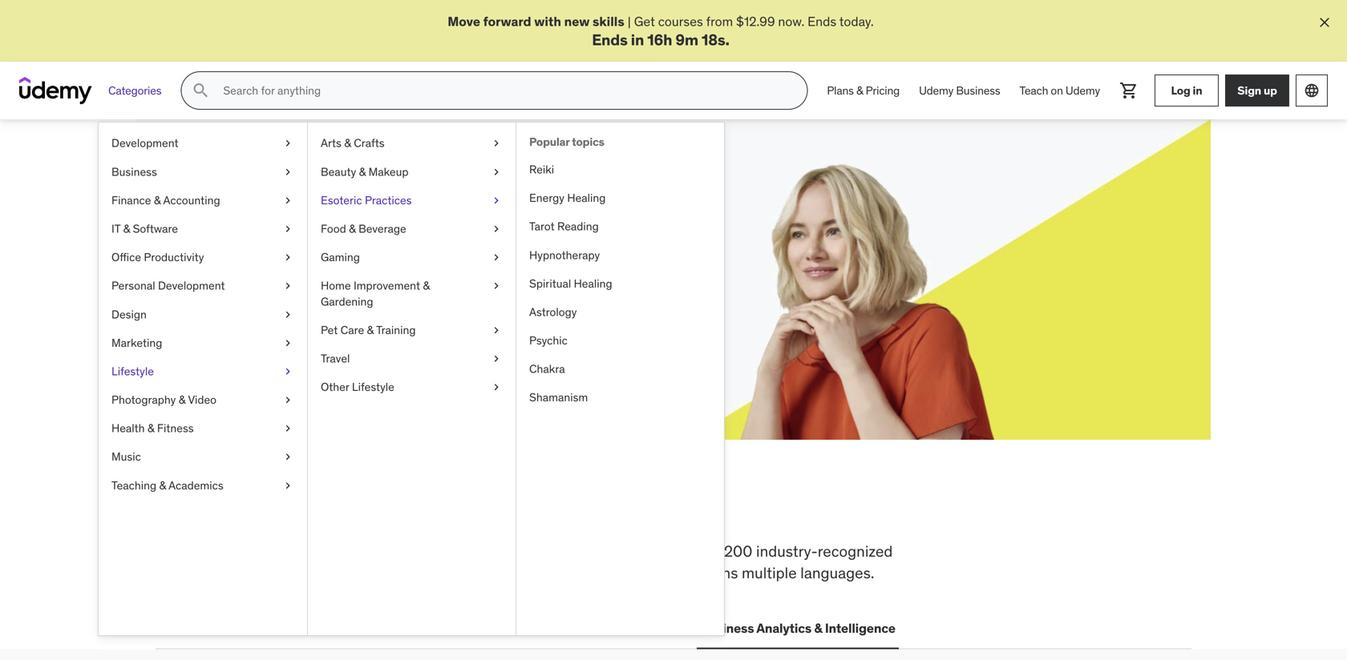 Task type: vqa. For each thing, say whether or not it's contained in the screenshot.
to
yes



Task type: locate. For each thing, give the bounding box(es) containing it.
business down spans
[[700, 620, 754, 637]]

1 vertical spatial healing
[[574, 277, 612, 291]]

1 vertical spatial today.
[[317, 247, 351, 263]]

0 vertical spatial your
[[332, 189, 390, 223]]

gaming link
[[308, 243, 516, 272]]

xsmall image left hypnotherapy
[[490, 250, 503, 266]]

business inside business analytics & intelligence button
[[700, 620, 754, 637]]

xsmall image for lifestyle
[[281, 364, 294, 380]]

sign up link
[[1225, 75, 1289, 107]]

& for makeup
[[359, 165, 366, 179]]

expand
[[213, 229, 256, 246]]

supports
[[331, 564, 392, 583]]

xsmall image for music
[[281, 450, 294, 465]]

teach
[[1020, 83, 1048, 98]]

finance
[[111, 193, 151, 208]]

xsmall image right the
[[281, 478, 294, 494]]

& inside "link"
[[154, 193, 161, 208]]

teach on udemy link
[[1010, 72, 1110, 110]]

with inside move forward with new skills | get courses from $12.99 now. ends today. ends in 16h 9m 18s .
[[534, 13, 561, 30]]

makeup
[[369, 165, 409, 179]]

development down categories "dropdown button"
[[111, 136, 178, 151]]

choose a language image
[[1304, 83, 1320, 99]]

2 horizontal spatial business
[[956, 83, 1000, 98]]

development link
[[99, 129, 307, 158]]

200
[[724, 542, 753, 561]]

covering
[[156, 542, 217, 561]]

tarot reading link
[[516, 213, 724, 241]]

marketing link
[[99, 329, 307, 358]]

with left new
[[534, 13, 561, 30]]

reiki link
[[516, 156, 724, 184]]

0 vertical spatial today.
[[839, 13, 874, 30]]

plans & pricing
[[827, 83, 900, 98]]

today. right the now.
[[839, 13, 874, 30]]

for inside covering critical workplace skills to technical topics, including prep content for over 200 industry-recognized certifications, our catalog supports well-rounded professional development and spans multiple languages.
[[669, 542, 688, 561]]

1 horizontal spatial your
[[332, 189, 390, 223]]

rounded
[[429, 564, 486, 583]]

place
[[606, 489, 689, 531]]

& right plans
[[856, 83, 863, 98]]

0 horizontal spatial it
[[111, 222, 120, 236]]

xsmall image left travel
[[281, 364, 294, 380]]

intelligence
[[825, 620, 896, 637]]

& up office
[[123, 222, 130, 236]]

personal development
[[111, 279, 225, 293]]

xsmall image inside other lifestyle link
[[490, 380, 503, 395]]

1 horizontal spatial udemy
[[1066, 83, 1100, 98]]

xsmall image left reiki in the top of the page
[[490, 164, 503, 180]]

2 horizontal spatial in
[[1193, 83, 1202, 98]]

1 vertical spatial development
[[158, 279, 225, 293]]

care
[[341, 323, 364, 337]]

gaming
[[321, 250, 360, 265]]

1 horizontal spatial with
[[534, 13, 561, 30]]

xsmall image inside music link
[[281, 450, 294, 465]]

healing up reading
[[567, 191, 606, 205]]

shopping cart with 0 items image
[[1119, 81, 1139, 100]]

& right arts
[[344, 136, 351, 151]]

& for fitness
[[147, 421, 154, 436]]

xsmall image for business
[[281, 164, 294, 180]]

xsmall image
[[281, 136, 294, 151], [281, 221, 294, 237], [281, 278, 294, 294], [490, 278, 503, 294], [490, 351, 503, 367], [490, 380, 503, 395], [281, 421, 294, 437], [281, 450, 294, 465]]

skills left |
[[593, 13, 624, 30]]

certifications,
[[156, 564, 248, 583]]

for for workplace
[[669, 542, 688, 561]]

hypnotherapy link
[[516, 241, 724, 270]]

udemy
[[919, 83, 954, 98], [1066, 83, 1100, 98]]

2 horizontal spatial for
[[669, 542, 688, 561]]

1 vertical spatial it
[[288, 620, 299, 637]]

& right beauty at the top left of the page
[[359, 165, 366, 179]]

& down "gaming" link
[[423, 279, 430, 293]]

business inside business link
[[111, 165, 157, 179]]

other
[[321, 380, 349, 395]]

1 horizontal spatial business
[[700, 620, 754, 637]]

professional
[[489, 564, 572, 583]]

for up and
[[669, 542, 688, 561]]

development right web
[[189, 620, 269, 637]]

today. down food
[[317, 247, 351, 263]]

0 horizontal spatial business
[[111, 165, 157, 179]]

it left certifications
[[288, 620, 299, 637]]

for up potential
[[290, 189, 327, 223]]

xsmall image inside travel link
[[490, 351, 503, 367]]

xsmall image inside development link
[[281, 136, 294, 151]]

xsmall image inside health & fitness link
[[281, 421, 294, 437]]

& for video
[[179, 393, 186, 407]]

0 vertical spatial business
[[956, 83, 1000, 98]]

2 vertical spatial development
[[189, 620, 269, 637]]

in
[[631, 30, 644, 49], [1193, 83, 1202, 98], [505, 489, 536, 531]]

health
[[111, 421, 145, 436]]

xsmall image inside food & beverage link
[[490, 221, 503, 237]]

finance & accounting link
[[99, 186, 307, 215]]

the
[[209, 489, 260, 531]]

2 vertical spatial in
[[505, 489, 536, 531]]

as left the little
[[439, 229, 452, 246]]

skills
[[593, 13, 624, 30], [266, 489, 352, 531], [343, 542, 377, 561]]

& left video
[[179, 393, 186, 407]]

up
[[1264, 83, 1277, 98]]

& right food
[[349, 222, 356, 236]]

0 vertical spatial lifestyle
[[111, 364, 154, 379]]

ends down |
[[592, 30, 628, 49]]

xsmall image inside "home improvement & gardening" link
[[490, 278, 503, 294]]

lifestyle down marketing
[[111, 364, 154, 379]]

& inside button
[[814, 620, 822, 637]]

xsmall image inside arts & crafts link
[[490, 136, 503, 151]]

xsmall image for gaming
[[490, 250, 503, 266]]

for for your
[[420, 229, 436, 246]]

business left teach
[[956, 83, 1000, 98]]

xsmall image inside finance & accounting "link"
[[281, 193, 294, 208]]

in inside move forward with new skills | get courses from $12.99 now. ends today. ends in 16h 9m 18s .
[[631, 30, 644, 49]]

0 horizontal spatial for
[[290, 189, 327, 223]]

in right log
[[1193, 83, 1202, 98]]

you
[[358, 489, 416, 531]]

0 vertical spatial it
[[111, 222, 120, 236]]

xsmall image left psychic
[[490, 323, 503, 338]]

0 vertical spatial skills
[[593, 13, 624, 30]]

it certifications button
[[285, 610, 386, 648]]

xsmall image for marketing
[[281, 335, 294, 351]]

0 horizontal spatial today.
[[317, 247, 351, 263]]

skills up supports
[[343, 542, 377, 561]]

& right teaching
[[159, 479, 166, 493]]

reading
[[557, 219, 599, 234]]

udemy right "on"
[[1066, 83, 1100, 98]]

0 horizontal spatial as
[[439, 229, 452, 246]]

log in
[[1171, 83, 1202, 98]]

one
[[542, 489, 600, 531]]

leadership
[[402, 620, 468, 637]]

home improvement & gardening
[[321, 279, 430, 309]]

xsmall image up potential
[[281, 193, 294, 208]]

0 vertical spatial for
[[290, 189, 327, 223]]

xsmall image inside office productivity link
[[281, 250, 294, 266]]

udemy right pricing
[[919, 83, 954, 98]]

as right the little
[[484, 229, 497, 246]]

lifestyle right the other
[[352, 380, 394, 395]]

in down get
[[631, 30, 644, 49]]

xsmall image for food & beverage
[[490, 221, 503, 237]]

xsmall image for beauty & makeup
[[490, 164, 503, 180]]

forward
[[483, 13, 531, 30]]

healing
[[567, 191, 606, 205], [574, 277, 612, 291]]

get
[[634, 13, 655, 30]]

it for it & software
[[111, 222, 120, 236]]

1 vertical spatial for
[[420, 229, 436, 246]]

xsmall image left "pet"
[[281, 335, 294, 351]]

home
[[321, 279, 351, 293]]

0 horizontal spatial ends
[[592, 30, 628, 49]]

healing down hypnotherapy link
[[574, 277, 612, 291]]

1 udemy from the left
[[919, 83, 954, 98]]

xsmall image left energy
[[490, 193, 503, 208]]

& right finance
[[154, 193, 161, 208]]

xsmall image inside lifestyle link
[[281, 364, 294, 380]]

in up "including"
[[505, 489, 536, 531]]

xsmall image inside design link
[[281, 307, 294, 323]]

xsmall image inside personal development link
[[281, 278, 294, 294]]

workplace
[[269, 542, 339, 561]]

business analytics & intelligence
[[700, 620, 896, 637]]

1 vertical spatial business
[[111, 165, 157, 179]]

0 horizontal spatial your
[[260, 229, 284, 246]]

catalog
[[277, 564, 328, 583]]

topics,
[[463, 542, 508, 561]]

move forward with new skills | get courses from $12.99 now. ends today. ends in 16h 9m 18s .
[[448, 13, 874, 49]]

2 vertical spatial skills
[[343, 542, 377, 561]]

xsmall image inside the it & software link
[[281, 221, 294, 237]]

arts & crafts link
[[308, 129, 516, 158]]

pet
[[321, 323, 338, 337]]

home improvement & gardening link
[[308, 272, 516, 316]]

0 vertical spatial healing
[[567, 191, 606, 205]]

xsmall image inside marketing link
[[281, 335, 294, 351]]

xsmall image left popular
[[490, 136, 503, 151]]

1 horizontal spatial as
[[484, 229, 497, 246]]

xsmall image for pet care & training
[[490, 323, 503, 338]]

business up finance
[[111, 165, 157, 179]]

1 horizontal spatial today.
[[839, 13, 874, 30]]

xsmall image left beauty at the top left of the page
[[281, 164, 294, 180]]

2 vertical spatial for
[[669, 542, 688, 561]]

little
[[455, 229, 481, 246]]

2 vertical spatial business
[[700, 620, 754, 637]]

spans
[[698, 564, 738, 583]]

business for business
[[111, 165, 157, 179]]

health & fitness
[[111, 421, 194, 436]]

0 vertical spatial in
[[631, 30, 644, 49]]

xsmall image inside "gaming" link
[[490, 250, 503, 266]]

gardening
[[321, 295, 373, 309]]

development down office productivity link at the top left of page
[[158, 279, 225, 293]]

xsmall image inside 'photography & video' link
[[281, 393, 294, 408]]

xsmall image down potential
[[281, 250, 294, 266]]

with left the a
[[341, 229, 365, 246]]

1 horizontal spatial in
[[631, 30, 644, 49]]

office
[[111, 250, 141, 265]]

design link
[[99, 301, 307, 329]]

development
[[111, 136, 178, 151], [158, 279, 225, 293], [189, 620, 269, 637]]

teach on udemy
[[1020, 83, 1100, 98]]

xsmall image for home improvement & gardening
[[490, 278, 503, 294]]

xsmall image inside esoteric practices link
[[490, 193, 503, 208]]

skills inside covering critical workplace skills to technical topics, including prep content for over 200 industry-recognized certifications, our catalog supports well-rounded professional development and spans multiple languages.
[[343, 542, 377, 561]]

1 vertical spatial in
[[1193, 83, 1202, 98]]

& for accounting
[[154, 193, 161, 208]]

software
[[133, 222, 178, 236]]

0 horizontal spatial udemy
[[919, 83, 954, 98]]

xsmall image left "gardening"
[[281, 307, 294, 323]]

1 horizontal spatial lifestyle
[[352, 380, 394, 395]]

xsmall image for photography & video
[[281, 393, 294, 408]]

and
[[669, 564, 694, 583]]

pet care & training
[[321, 323, 416, 337]]

1 vertical spatial with
[[341, 229, 365, 246]]

xsmall image for development
[[281, 136, 294, 151]]

xsmall image
[[490, 136, 503, 151], [281, 164, 294, 180], [490, 164, 503, 180], [281, 193, 294, 208], [490, 193, 503, 208], [490, 221, 503, 237], [281, 250, 294, 266], [490, 250, 503, 266], [281, 307, 294, 323], [490, 323, 503, 338], [281, 335, 294, 351], [281, 364, 294, 380], [281, 393, 294, 408], [281, 478, 294, 494]]

your
[[332, 189, 390, 223], [260, 229, 284, 246]]

ends right the now.
[[808, 13, 837, 30]]

popular topics
[[529, 135, 604, 149]]

xsmall image left the other
[[281, 393, 294, 408]]

teaching
[[111, 479, 156, 493]]

course
[[378, 229, 417, 246]]

skills up workplace
[[266, 489, 352, 531]]

web development
[[159, 620, 269, 637]]

for right course
[[420, 229, 436, 246]]

xsmall image right the little
[[490, 221, 503, 237]]

xsmall image inside the 'teaching & academics' link
[[281, 478, 294, 494]]

submit search image
[[191, 81, 210, 100]]

xsmall image inside business link
[[281, 164, 294, 180]]

need
[[422, 489, 499, 531]]

close image
[[1317, 14, 1333, 30]]

0 horizontal spatial with
[[341, 229, 365, 246]]

xsmall image inside the beauty & makeup link
[[490, 164, 503, 180]]

fitness
[[157, 421, 194, 436]]

xsmall image inside pet care & training link
[[490, 323, 503, 338]]

1 horizontal spatial it
[[288, 620, 299, 637]]

& inside "home improvement & gardening"
[[423, 279, 430, 293]]

development inside button
[[189, 620, 269, 637]]

it inside button
[[288, 620, 299, 637]]

with
[[534, 13, 561, 30], [341, 229, 365, 246]]

lifestyle link
[[99, 358, 307, 386]]

for
[[290, 189, 327, 223], [420, 229, 436, 246], [669, 542, 688, 561]]

& right health
[[147, 421, 154, 436]]

it up office
[[111, 222, 120, 236]]

web development button
[[156, 610, 272, 648]]

& right analytics
[[814, 620, 822, 637]]

0 vertical spatial with
[[534, 13, 561, 30]]

1 horizontal spatial for
[[420, 229, 436, 246]]

energy healing link
[[516, 184, 724, 213]]



Task type: describe. For each thing, give the bounding box(es) containing it.
potential
[[287, 229, 338, 246]]

it certifications
[[288, 620, 383, 637]]

move
[[448, 13, 480, 30]]

& right care on the left of the page
[[367, 323, 374, 337]]

to
[[381, 542, 395, 561]]

sale
[[258, 247, 283, 263]]

udemy image
[[19, 77, 92, 104]]

spiritual healing
[[529, 277, 612, 291]]

business link
[[99, 158, 307, 186]]

chakra link
[[516, 355, 724, 384]]

& for pricing
[[856, 83, 863, 98]]

0 horizontal spatial lifestyle
[[111, 364, 154, 379]]

our
[[252, 564, 274, 583]]

xsmall image for health & fitness
[[281, 421, 294, 437]]

development for web
[[189, 620, 269, 637]]

photography
[[111, 393, 176, 407]]

today. inside move forward with new skills | get courses from $12.99 now. ends today. ends in 16h 9m 18s .
[[839, 13, 874, 30]]

xsmall image for teaching & academics
[[281, 478, 294, 494]]

other lifestyle
[[321, 380, 394, 395]]

healing for energy healing
[[567, 191, 606, 205]]

office productivity
[[111, 250, 204, 265]]

it & software link
[[99, 215, 307, 243]]

esoteric practices link
[[308, 186, 516, 215]]

data
[[488, 620, 516, 637]]

psychic
[[529, 334, 568, 348]]

with inside skills for your future expand your potential with a course for as little as $12.99. sale ends today.
[[341, 229, 365, 246]]

beverage
[[359, 222, 406, 236]]

today. inside skills for your future expand your potential with a course for as little as $12.99. sale ends today.
[[317, 247, 351, 263]]

xsmall image for it & software
[[281, 221, 294, 237]]

languages.
[[800, 564, 874, 583]]

categories button
[[99, 72, 171, 110]]

esoteric practices
[[321, 193, 412, 208]]

finance & accounting
[[111, 193, 220, 208]]

multiple
[[742, 564, 797, 583]]

2 as from the left
[[484, 229, 497, 246]]

2 udemy from the left
[[1066, 83, 1100, 98]]

on
[[1051, 83, 1063, 98]]

|
[[628, 13, 631, 30]]

skills for your future expand your potential with a course for as little as $12.99. sale ends today.
[[213, 189, 497, 263]]

Search for anything text field
[[220, 77, 788, 104]]

reiki
[[529, 162, 554, 177]]

science
[[519, 620, 566, 637]]

it for it certifications
[[288, 620, 299, 637]]

xsmall image for personal development
[[281, 278, 294, 294]]

1 as from the left
[[439, 229, 452, 246]]

& for crafts
[[344, 136, 351, 151]]

including
[[512, 542, 574, 561]]

spiritual
[[529, 277, 571, 291]]

development for personal
[[158, 279, 225, 293]]

training
[[376, 323, 416, 337]]

sign up
[[1238, 83, 1277, 98]]

1 vertical spatial your
[[260, 229, 284, 246]]

esoteric
[[321, 193, 362, 208]]

new
[[564, 13, 590, 30]]

over
[[691, 542, 720, 561]]

photography & video link
[[99, 386, 307, 415]]

improvement
[[354, 279, 420, 293]]

shamanism
[[529, 391, 588, 405]]

xsmall image for arts & crafts
[[490, 136, 503, 151]]

arts
[[321, 136, 341, 151]]

xsmall image for finance & accounting
[[281, 193, 294, 208]]

categories
[[108, 83, 161, 98]]

esoteric practices element
[[516, 123, 724, 636]]

chakra
[[529, 362, 565, 377]]

spiritual healing link
[[516, 270, 724, 298]]

$12.99.
[[213, 247, 255, 263]]

& for software
[[123, 222, 130, 236]]

teaching & academics link
[[99, 472, 307, 500]]

from
[[706, 13, 733, 30]]

health & fitness link
[[99, 415, 307, 443]]

skills inside move forward with new skills | get courses from $12.99 now. ends today. ends in 16h 9m 18s .
[[593, 13, 624, 30]]

business inside udemy business link
[[956, 83, 1000, 98]]

xsmall image for office productivity
[[281, 250, 294, 266]]

teaching & academics
[[111, 479, 223, 493]]

now.
[[778, 13, 805, 30]]

leadership button
[[399, 610, 472, 648]]

0 horizontal spatial in
[[505, 489, 536, 531]]

future
[[395, 189, 473, 223]]

xsmall image for other lifestyle
[[490, 380, 503, 395]]

$12.99
[[736, 13, 775, 30]]

design
[[111, 307, 147, 322]]

1 horizontal spatial ends
[[808, 13, 837, 30]]

music link
[[99, 443, 307, 472]]

& for beverage
[[349, 222, 356, 236]]

covering critical workplace skills to technical topics, including prep content for over 200 industry-recognized certifications, our catalog supports well-rounded professional development and spans multiple languages.
[[156, 542, 893, 583]]

& for academics
[[159, 479, 166, 493]]

productivity
[[144, 250, 204, 265]]

critical
[[220, 542, 266, 561]]

pricing
[[866, 83, 900, 98]]

personal
[[111, 279, 155, 293]]

beauty & makeup link
[[308, 158, 516, 186]]

xsmall image for esoteric practices
[[490, 193, 503, 208]]

.
[[725, 30, 730, 49]]

astrology link
[[516, 298, 724, 327]]

photography & video
[[111, 393, 217, 407]]

hypnotherapy
[[529, 248, 600, 262]]

beauty
[[321, 165, 356, 179]]

tarot reading
[[529, 219, 599, 234]]

tarot
[[529, 219, 555, 234]]

1 vertical spatial lifestyle
[[352, 380, 394, 395]]

plans
[[827, 83, 854, 98]]

1 vertical spatial skills
[[266, 489, 352, 531]]

all the skills you need in one place
[[156, 489, 689, 531]]

beauty & makeup
[[321, 165, 409, 179]]

xsmall image for travel
[[490, 351, 503, 367]]

certifications
[[301, 620, 383, 637]]

0 vertical spatial development
[[111, 136, 178, 151]]

xsmall image for design
[[281, 307, 294, 323]]

log in link
[[1155, 75, 1219, 107]]

energy
[[529, 191, 565, 205]]

all
[[156, 489, 203, 531]]

healing for spiritual healing
[[574, 277, 612, 291]]

popular
[[529, 135, 570, 149]]

development
[[576, 564, 665, 583]]

travel link
[[308, 345, 516, 373]]

business for business analytics & intelligence
[[700, 620, 754, 637]]

courses
[[658, 13, 703, 30]]

music
[[111, 450, 141, 464]]

shamanism link
[[516, 384, 724, 412]]



